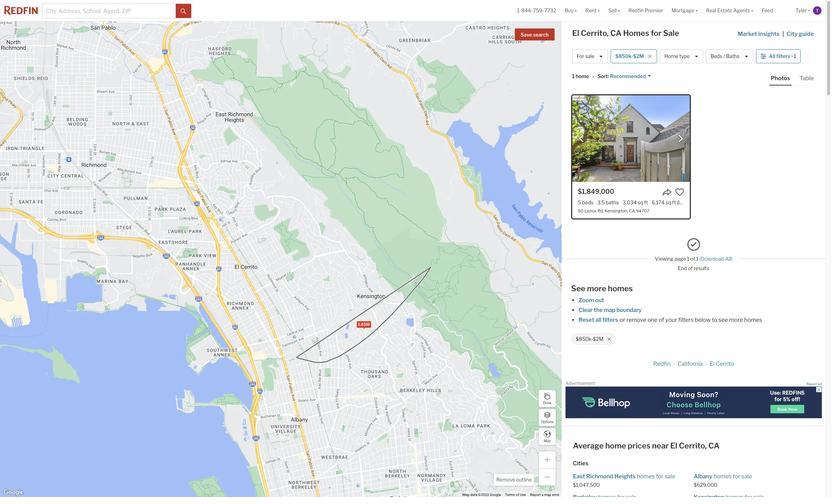 Task type: describe. For each thing, give the bounding box(es) containing it.
1 vertical spatial ca
[[629, 209, 635, 214]]

save search
[[521, 32, 549, 38]]

$850k- for the bottommost remove $850k-$2m image
[[576, 336, 593, 342]]

kensington,
[[605, 209, 628, 214]]

for for homes
[[651, 29, 662, 38]]

0 vertical spatial more
[[587, 284, 606, 293]]

feed
[[762, 8, 773, 14]]

zoom out button
[[578, 297, 605, 304]]

▾ for rent ▾
[[598, 8, 600, 14]]

report for report a map error
[[530, 493, 541, 497]]

el cerrito
[[710, 361, 734, 368]]

0 horizontal spatial $2m
[[593, 336, 603, 342]]

market insights link
[[738, 23, 780, 38]]

cities
[[573, 461, 589, 467]]

▾ for sell ▾
[[618, 8, 620, 14]]

1-
[[517, 8, 521, 14]]

3,034
[[623, 200, 637, 206]]

3.5
[[597, 200, 605, 206]]

end of results
[[678, 265, 710, 271]]

sort :
[[598, 73, 609, 79]]

1 home •
[[572, 73, 594, 80]]

buy ▾
[[565, 8, 577, 14]]

homes inside albany homes for sale $629,000
[[714, 474, 732, 480]]

buy ▾ button
[[565, 0, 577, 21]]

terms of use
[[505, 493, 526, 497]]

0 horizontal spatial cerrito,
[[581, 29, 609, 38]]

City, Address, School, Agent, ZIP search field
[[42, 4, 176, 18]]

options button
[[538, 409, 556, 427]]

photos
[[771, 75, 790, 82]]

cities heading
[[573, 460, 815, 468]]

$629,000
[[694, 482, 717, 488]]

your
[[665, 317, 677, 324]]

see more homes
[[571, 284, 633, 293]]

50 lenox rd, kensington, ca 94707
[[578, 209, 649, 214]]

mortgage ▾ button
[[672, 0, 698, 21]]

/
[[723, 53, 725, 59]]

premier
[[645, 8, 663, 14]]

beds / baths
[[711, 53, 740, 59]]

albany
[[694, 474, 712, 480]]

redfin for redfin
[[653, 361, 671, 368]]

homes
[[623, 29, 649, 38]]

table
[[800, 75, 814, 82]]

0 vertical spatial ca
[[610, 29, 622, 38]]

sort
[[598, 73, 608, 79]]

report ad
[[806, 382, 822, 386]]

remove outline
[[496, 477, 532, 483]]

1 right page
[[687, 256, 689, 262]]

remove
[[626, 317, 646, 324]]

agents
[[733, 8, 750, 14]]

see
[[571, 284, 585, 293]]

tyler
[[796, 8, 807, 14]]

for inside albany homes for sale $629,000
[[733, 474, 740, 480]]

average home prices near el cerrito, ca
[[573, 442, 720, 451]]

el cerrito, ca homes for sale
[[572, 29, 679, 38]]

homes up 'boundary'
[[608, 284, 633, 293]]

rent ▾ button
[[581, 0, 604, 21]]

market insights | city guide
[[738, 31, 814, 37]]

real estate agents ▾ link
[[706, 0, 753, 21]]

1 inside 1 home •
[[572, 73, 575, 79]]

end
[[678, 265, 687, 271]]

to
[[712, 317, 717, 324]]

remove
[[496, 477, 515, 483]]

▾ for buy ▾
[[575, 8, 577, 14]]

redfin premier button
[[624, 0, 667, 21]]

beds
[[582, 200, 593, 206]]

viewing
[[655, 256, 673, 262]]

map for map data ©2023 google
[[463, 493, 470, 497]]

previous button image
[[578, 135, 585, 142]]

1 horizontal spatial filters
[[678, 317, 694, 324]]

|
[[782, 31, 784, 37]]

of up end of results
[[690, 256, 695, 262]]

outline
[[516, 477, 532, 483]]

save
[[521, 32, 532, 38]]

remove $850k-$2m image inside $850k-$2m button
[[648, 54, 652, 58]]

el for el cerrito
[[710, 361, 715, 368]]

data
[[470, 493, 477, 497]]

for sale
[[577, 53, 595, 59]]

1-844-759-7732 link
[[517, 8, 556, 14]]

report ad button
[[806, 382, 822, 388]]

home for average
[[605, 442, 626, 451]]

home for 1
[[576, 73, 589, 79]]

table button
[[798, 75, 815, 85]]

photos button
[[769, 75, 798, 86]]

844-
[[521, 8, 533, 14]]

ft for 6,174 sq ft (lot)
[[672, 200, 676, 206]]

a
[[542, 493, 543, 497]]

$850k- for remove $850k-$2m image within $850k-$2m button
[[615, 53, 633, 59]]

recommended
[[610, 73, 646, 79]]

sq for 6,174
[[666, 200, 671, 206]]

clear the map boundary button
[[578, 307, 642, 314]]

• for all filters • 1
[[791, 53, 793, 59]]

reset
[[579, 317, 594, 324]]

5
[[578, 200, 581, 206]]

tyler ▾
[[796, 8, 810, 14]]

(download
[[700, 256, 724, 262]]

out
[[595, 297, 604, 304]]

6,174
[[652, 200, 665, 206]]

feed button
[[758, 0, 791, 21]]

east richmond heights homes for sale $1,047,500
[[573, 474, 675, 488]]

user photo image
[[813, 6, 822, 15]]

more inside zoom out clear the map boundary reset all filters or remove one of your filters below to see more homes
[[729, 317, 743, 324]]

zoom
[[579, 297, 594, 304]]

richmond
[[586, 474, 613, 480]]

real estate agents ▾
[[706, 8, 753, 14]]

the
[[594, 307, 603, 314]]

insights
[[758, 31, 780, 37]]



Task type: vqa. For each thing, say whether or not it's contained in the screenshot.
leftmost value
no



Task type: locate. For each thing, give the bounding box(es) containing it.
$850k- down reset
[[576, 336, 593, 342]]

filters right all at the right top of the page
[[776, 53, 790, 59]]

▾ right "rent"
[[598, 8, 600, 14]]

1 vertical spatial more
[[729, 317, 743, 324]]

1 sq from the left
[[638, 200, 643, 206]]

google
[[490, 493, 501, 497]]

• inside 1 home •
[[593, 74, 594, 80]]

cerrito
[[716, 361, 734, 368]]

photo of 50 lenox rd, kensington, ca 94707 image
[[572, 95, 690, 182]]

sale inside east richmond heights homes for sale $1,047,500
[[665, 474, 675, 480]]

all)
[[725, 256, 733, 262]]

sq right 6,174
[[666, 200, 671, 206]]

3 ▾ from the left
[[618, 8, 620, 14]]

draw button
[[538, 390, 556, 408]]

results
[[694, 265, 710, 271]]

report left ad
[[806, 382, 817, 386]]

1 vertical spatial home
[[605, 442, 626, 451]]

city
[[787, 31, 798, 37]]

remove $850k-$2m image
[[648, 54, 652, 58], [607, 337, 611, 342]]

one
[[648, 317, 658, 324]]

reset all filters button
[[578, 317, 619, 324]]

0 horizontal spatial map
[[463, 493, 470, 497]]

more
[[587, 284, 606, 293], [729, 317, 743, 324]]

el left cerrito
[[710, 361, 715, 368]]

0 horizontal spatial map
[[544, 493, 551, 497]]

5 beds
[[578, 200, 593, 206]]

type
[[679, 53, 690, 59]]

759-
[[533, 8, 544, 14]]

$850k- inside button
[[615, 53, 633, 59]]

0 vertical spatial map
[[544, 439, 551, 443]]

favorite button image
[[675, 188, 684, 197]]

of right end
[[688, 265, 693, 271]]

rent ▾
[[585, 8, 600, 14]]

for left sale
[[651, 29, 662, 38]]

home down for
[[576, 73, 589, 79]]

1 up end of results
[[696, 256, 699, 262]]

map for map
[[544, 439, 551, 443]]

1 vertical spatial report
[[530, 493, 541, 497]]

▾ right mortgage
[[695, 8, 698, 14]]

of left use at bottom
[[516, 493, 519, 497]]

1 horizontal spatial map
[[544, 439, 551, 443]]

buy
[[565, 8, 574, 14]]

ad
[[818, 382, 822, 386]]

ad region
[[566, 387, 822, 419]]

el right near
[[670, 442, 677, 451]]

1 vertical spatial $850k-$2m
[[576, 336, 603, 342]]

0 horizontal spatial more
[[587, 284, 606, 293]]

1 horizontal spatial more
[[729, 317, 743, 324]]

$2m inside $850k-$2m button
[[633, 53, 644, 59]]

rent
[[585, 8, 597, 14]]

0 horizontal spatial redfin
[[628, 8, 644, 14]]

$850k-$2m
[[615, 53, 644, 59], [576, 336, 603, 342]]

real
[[706, 8, 716, 14]]

redfin for redfin premier
[[628, 8, 644, 14]]

4 ▾ from the left
[[695, 8, 698, 14]]

lenox
[[584, 209, 597, 214]]

recommended button
[[609, 73, 651, 80]]

near
[[652, 442, 669, 451]]

city guide link
[[787, 30, 815, 38]]

▾ right buy
[[575, 8, 577, 14]]

cerrito, down rent ▾ button
[[581, 29, 609, 38]]

94707
[[636, 209, 649, 214]]

home inside 1 home •
[[576, 73, 589, 79]]

©2023
[[478, 493, 489, 497]]

1 horizontal spatial ft
[[672, 200, 676, 206]]

homes right see at the right bottom of the page
[[744, 317, 762, 324]]

report for report ad
[[806, 382, 817, 386]]

el cerrito link
[[710, 361, 734, 368]]

map region
[[0, 0, 651, 498]]

search
[[533, 32, 549, 38]]

report
[[806, 382, 817, 386], [530, 493, 541, 497]]

▾ right agents
[[751, 8, 753, 14]]

1 inside the all filters • 1 button
[[794, 53, 796, 59]]

1-844-759-7732
[[517, 8, 556, 14]]

2 horizontal spatial ca
[[708, 442, 720, 451]]

1 horizontal spatial $850k-
[[615, 53, 633, 59]]

1 horizontal spatial el
[[670, 442, 677, 451]]

ca left homes
[[610, 29, 622, 38]]

$850k-$2m button
[[611, 49, 657, 63]]

beds / baths button
[[706, 49, 753, 63]]

6,174 sq ft (lot)
[[652, 200, 686, 206]]

0 horizontal spatial ca
[[610, 29, 622, 38]]

california
[[678, 361, 703, 368]]

$850k-
[[615, 53, 633, 59], [576, 336, 593, 342]]

0 horizontal spatial $850k-$2m
[[576, 336, 603, 342]]

or
[[620, 317, 625, 324]]

report left a
[[530, 493, 541, 497]]

1 vertical spatial cerrito,
[[679, 442, 707, 451]]

2 sq from the left
[[666, 200, 671, 206]]

all filters • 1
[[769, 53, 796, 59]]

home
[[664, 53, 678, 59]]

1 ft from the left
[[644, 200, 648, 206]]

0 vertical spatial redfin
[[628, 8, 644, 14]]

0 vertical spatial $850k-$2m
[[615, 53, 644, 59]]

0 horizontal spatial home
[[576, 73, 589, 79]]

cerrito,
[[581, 29, 609, 38], [679, 442, 707, 451]]

$850k- up recommended
[[615, 53, 633, 59]]

2 ft from the left
[[672, 200, 676, 206]]

6 ▾ from the left
[[808, 8, 810, 14]]

sale inside albany homes for sale $629,000
[[742, 474, 752, 480]]

for right the 'albany'
[[733, 474, 740, 480]]

ca down "3,034"
[[629, 209, 635, 214]]

1 horizontal spatial redfin
[[653, 361, 671, 368]]

1 vertical spatial map
[[544, 493, 551, 497]]

all
[[769, 53, 775, 59]]

2 vertical spatial el
[[670, 442, 677, 451]]

sale inside button
[[585, 53, 595, 59]]

0 vertical spatial home
[[576, 73, 589, 79]]

0 horizontal spatial remove $850k-$2m image
[[607, 337, 611, 342]]

1 horizontal spatial $2m
[[633, 53, 644, 59]]

for for homes
[[656, 474, 664, 480]]

1 vertical spatial remove $850k-$2m image
[[607, 337, 611, 342]]

0 horizontal spatial ft
[[644, 200, 648, 206]]

more right see at the right bottom of the page
[[729, 317, 743, 324]]

of right one
[[659, 317, 664, 324]]

ft up 94707
[[644, 200, 648, 206]]

5 ▾ from the left
[[751, 8, 753, 14]]

1 horizontal spatial •
[[791, 53, 793, 59]]

0 vertical spatial el
[[572, 29, 579, 38]]

remove $850k-$2m image left the home
[[648, 54, 652, 58]]

buy ▾ button
[[561, 0, 581, 21]]

for
[[577, 53, 584, 59]]

0 vertical spatial map
[[604, 307, 615, 314]]

california link
[[678, 361, 703, 368]]

viewing page 1 of 1 (download all)
[[655, 256, 733, 262]]

page
[[675, 256, 686, 262]]

ft for 3,034 sq ft
[[644, 200, 648, 206]]

sale
[[585, 53, 595, 59], [665, 474, 675, 480], [742, 474, 752, 480]]

redfin
[[628, 8, 644, 14], [653, 361, 671, 368]]

sell ▾ button
[[608, 0, 620, 21]]

homes right heights
[[637, 474, 655, 480]]

zoom out clear the map boundary reset all filters or remove one of your filters below to see more homes
[[579, 297, 762, 324]]

all filters • 1 button
[[756, 49, 801, 63]]

3.5 baths
[[597, 200, 619, 206]]

$850k-$2m for the bottommost remove $850k-$2m image
[[576, 336, 603, 342]]

home type
[[664, 53, 690, 59]]

0 horizontal spatial $850k-
[[576, 336, 593, 342]]

mortgage
[[672, 8, 694, 14]]

0 vertical spatial $2m
[[633, 53, 644, 59]]

1 horizontal spatial sq
[[666, 200, 671, 206]]

terms of use link
[[505, 493, 526, 497]]

1 horizontal spatial cerrito,
[[679, 442, 707, 451]]

1 horizontal spatial ca
[[629, 209, 635, 214]]

filters down the clear the map boundary button
[[602, 317, 618, 324]]

0 vertical spatial $850k-
[[615, 53, 633, 59]]

guide
[[799, 31, 814, 37]]

next button image
[[677, 135, 684, 142]]

1 horizontal spatial report
[[806, 382, 817, 386]]

el
[[572, 29, 579, 38], [710, 361, 715, 368], [670, 442, 677, 451]]

0 horizontal spatial report
[[530, 493, 541, 497]]

:
[[608, 73, 609, 79]]

redfin inside button
[[628, 8, 644, 14]]

$850k-$2m down reset
[[576, 336, 603, 342]]

sq for 3,034
[[638, 200, 643, 206]]

1 vertical spatial map
[[463, 493, 470, 497]]

homes inside east richmond heights homes for sale $1,047,500
[[637, 474, 655, 480]]

albany homes for sale $629,000
[[694, 474, 752, 488]]

sale
[[663, 29, 679, 38]]

filters
[[776, 53, 790, 59], [602, 317, 618, 324], [678, 317, 694, 324]]

1 ▾ from the left
[[575, 8, 577, 14]]

▾
[[575, 8, 577, 14], [598, 8, 600, 14], [618, 8, 620, 14], [695, 8, 698, 14], [751, 8, 753, 14], [808, 8, 810, 14]]

rd,
[[598, 209, 604, 214]]

1
[[794, 53, 796, 59], [572, 73, 575, 79], [687, 256, 689, 262], [696, 256, 699, 262]]

redfin left california
[[653, 361, 671, 368]]

sq
[[638, 200, 643, 206], [666, 200, 671, 206]]

remove $850k-$2m image down the reset all filters button
[[607, 337, 611, 342]]

report inside button
[[806, 382, 817, 386]]

ca up cities heading
[[708, 442, 720, 451]]

ft
[[644, 200, 648, 206], [672, 200, 676, 206]]

2 horizontal spatial filters
[[776, 53, 790, 59]]

advertisement
[[566, 381, 595, 386]]

map right a
[[544, 493, 551, 497]]

for
[[651, 29, 662, 38], [656, 474, 664, 480], [733, 474, 740, 480]]

cerrito, up cities heading
[[679, 442, 707, 451]]

sq up 94707
[[638, 200, 643, 206]]

• inside button
[[791, 53, 793, 59]]

terms
[[505, 493, 515, 497]]

boundary
[[617, 307, 642, 314]]

1 down for sale button
[[572, 73, 575, 79]]

ca
[[610, 29, 622, 38], [629, 209, 635, 214], [708, 442, 720, 451]]

filters right your
[[678, 317, 694, 324]]

0 vertical spatial •
[[791, 53, 793, 59]]

• right all at the right top of the page
[[791, 53, 793, 59]]

0 horizontal spatial sale
[[585, 53, 595, 59]]

2 ▾ from the left
[[598, 8, 600, 14]]

0 horizontal spatial el
[[572, 29, 579, 38]]

(lot)
[[677, 200, 686, 206]]

1.85m
[[358, 322, 370, 327]]

1 down city
[[794, 53, 796, 59]]

$850k-$2m inside $850k-$2m button
[[615, 53, 644, 59]]

el for el cerrito, ca homes for sale
[[572, 29, 579, 38]]

of inside zoom out clear the map boundary reset all filters or remove one of your filters below to see more homes
[[659, 317, 664, 324]]

2 horizontal spatial sale
[[742, 474, 752, 480]]

options
[[541, 420, 554, 424]]

redfin premier
[[628, 8, 663, 14]]

home left prices
[[605, 442, 626, 451]]

1 vertical spatial redfin
[[653, 361, 671, 368]]

redfin left premier at the right top
[[628, 8, 644, 14]]

more up the out
[[587, 284, 606, 293]]

map inside zoom out clear the map boundary reset all filters or remove one of your filters below to see more homes
[[604, 307, 615, 314]]

0 vertical spatial remove $850k-$2m image
[[648, 54, 652, 58]]

0 vertical spatial report
[[806, 382, 817, 386]]

redfin link
[[653, 361, 671, 368]]

filters inside the all filters • 1 button
[[776, 53, 790, 59]]

remove outline button
[[494, 474, 534, 486]]

$850k-$2m for remove $850k-$2m image within $850k-$2m button
[[615, 53, 644, 59]]

beds
[[711, 53, 722, 59]]

$850k-$2m up recommended button
[[615, 53, 644, 59]]

• left sort
[[593, 74, 594, 80]]

homes inside zoom out clear the map boundary reset all filters or remove one of your filters below to see more homes
[[744, 317, 762, 324]]

▾ right "sell"
[[618, 8, 620, 14]]

1 horizontal spatial home
[[605, 442, 626, 451]]

ft left (lot)
[[672, 200, 676, 206]]

submit search image
[[181, 8, 186, 14]]

0 horizontal spatial filters
[[602, 317, 618, 324]]

1 vertical spatial •
[[593, 74, 594, 80]]

for down near
[[656, 474, 664, 480]]

1 horizontal spatial map
[[604, 307, 615, 314]]

▾ for tyler ▾
[[808, 8, 810, 14]]

1 horizontal spatial remove $850k-$2m image
[[648, 54, 652, 58]]

average
[[573, 442, 604, 451]]

report a map error link
[[530, 493, 560, 497]]

map down options
[[544, 439, 551, 443]]

• for 1 home •
[[593, 74, 594, 80]]

▾ for mortgage ▾
[[695, 8, 698, 14]]

1 horizontal spatial $850k-$2m
[[615, 53, 644, 59]]

1 vertical spatial el
[[710, 361, 715, 368]]

0 horizontal spatial sq
[[638, 200, 643, 206]]

▾ right tyler
[[808, 8, 810, 14]]

map left the data
[[463, 493, 470, 497]]

0 vertical spatial cerrito,
[[581, 29, 609, 38]]

2 vertical spatial ca
[[708, 442, 720, 451]]

google image
[[2, 488, 25, 498]]

$2m up recommended button
[[633, 53, 644, 59]]

for inside east richmond heights homes for sale $1,047,500
[[656, 474, 664, 480]]

map inside button
[[544, 439, 551, 443]]

$2m down all
[[593, 336, 603, 342]]

estate
[[717, 8, 732, 14]]

favorite button checkbox
[[675, 188, 684, 197]]

1 vertical spatial $850k-
[[576, 336, 593, 342]]

homes up $629,000
[[714, 474, 732, 480]]

baths
[[726, 53, 740, 59]]

el down buy ▾ dropdown button
[[572, 29, 579, 38]]

map right the
[[604, 307, 615, 314]]

1 vertical spatial $2m
[[593, 336, 603, 342]]

prices
[[628, 442, 651, 451]]

0 horizontal spatial •
[[593, 74, 594, 80]]

1 horizontal spatial sale
[[665, 474, 675, 480]]

2 horizontal spatial el
[[710, 361, 715, 368]]



